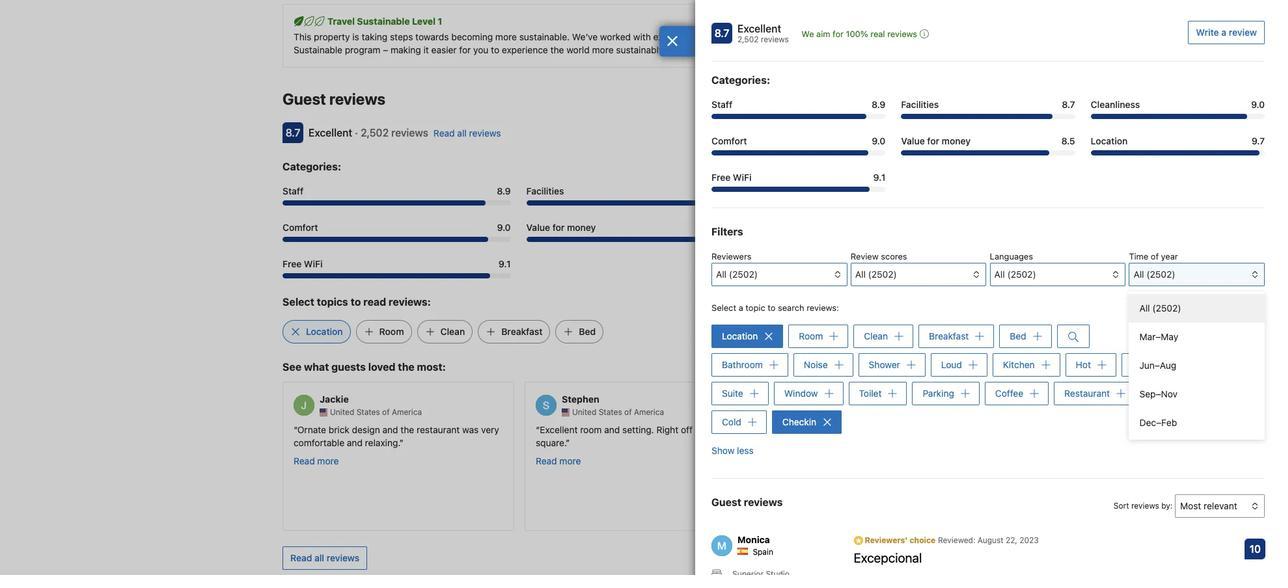 Task type: describe. For each thing, give the bounding box(es) containing it.
at
[[849, 437, 857, 448]]

easier
[[431, 44, 457, 55]]

and down design
[[347, 437, 363, 448]]

1 horizontal spatial breakfast
[[929, 331, 969, 342]]

0 vertical spatial free wifi
[[712, 172, 752, 183]]

1 vertical spatial free
[[283, 259, 302, 270]]

2 horizontal spatial 9.0
[[1252, 99, 1265, 110]]

1 horizontal spatial clean
[[864, 331, 888, 342]]

2023
[[1020, 536, 1039, 546]]

0 horizontal spatial room
[[379, 326, 404, 337]]

categories: for location
[[712, 74, 770, 86]]

off
[[681, 424, 693, 435]]

scored 10 element
[[1245, 539, 1266, 560]]

scored 8.7 element for excellent · 2,502 reviews
[[283, 122, 303, 143]]

with
[[634, 31, 651, 42]]

states for and
[[599, 407, 622, 417]]

united kingdom
[[815, 407, 874, 417]]

more down 'comfortable'
[[317, 456, 339, 467]]

1 horizontal spatial 9.1
[[874, 172, 886, 183]]

" for design
[[400, 437, 404, 448]]

create
[[844, 31, 870, 42]]

to right aim
[[833, 31, 841, 42]]

1 horizontal spatial free wifi 9.1 meter
[[712, 187, 886, 192]]

window
[[785, 388, 818, 399]]

1 horizontal spatial sustainable
[[357, 16, 410, 27]]

8.5 for 9.7
[[1062, 135, 1076, 147]]

as
[[710, 31, 720, 42]]

and inside "this property is taking steps towards becoming more sustainable. we've worked with experts such as travalyst and sustainalize to create the travel sustainable program – making it easier for you to experience the world more sustainably."
[[762, 31, 778, 42]]

8.9 for free wifi
[[497, 186, 511, 197]]

1 horizontal spatial bed
[[1010, 331, 1027, 342]]

0 horizontal spatial location
[[306, 326, 343, 337]]

1 horizontal spatial cleanliness
[[1091, 99, 1140, 110]]

cold
[[722, 417, 742, 428]]

read more button for comfortable
[[294, 455, 339, 468]]

select a topic to search reviews:
[[712, 303, 839, 313]]

excellent inside " excellent room and setting.  right off the main square.
[[540, 424, 578, 435]]

comfortable
[[294, 437, 345, 448]]

(2502) for reviewers
[[729, 269, 758, 280]]

the inside " excellent room and setting.  right off the main square.
[[695, 424, 709, 435]]

staff.
[[812, 437, 834, 448]]

excellent · 2,502 reviews
[[309, 127, 428, 139]]

0 horizontal spatial travel
[[328, 16, 355, 27]]

loved
[[368, 361, 396, 373]]

see what guests loved the most:
[[283, 361, 446, 373]]

" ornate brick design and the restaurant was very comfortable and relaxing.
[[294, 424, 499, 448]]

select topics to read reviews:
[[283, 296, 431, 308]]

price
[[941, 437, 962, 448]]

monica
[[738, 535, 770, 546]]

loud
[[941, 360, 962, 371]]

review categories element for free wifi
[[283, 159, 341, 175]]

august
[[978, 536, 1004, 546]]

the right loved
[[398, 361, 415, 373]]

this is a carousel with rotating slides. it displays featured reviews of the property. use the next and previous buttons to navigate. region
[[272, 377, 1009, 536]]

1 horizontal spatial reviews:
[[807, 303, 839, 313]]

making
[[391, 44, 421, 55]]

a for write
[[1222, 27, 1227, 38]]

kitchen
[[1003, 360, 1035, 371]]

was
[[462, 424, 479, 435]]

more down square.
[[560, 456, 581, 467]]

all (2502) for languages
[[995, 269, 1036, 280]]

select for select a topic to search reviews:
[[712, 303, 737, 313]]

all (2502) for time of year
[[1134, 269, 1176, 280]]

100%
[[846, 29, 868, 39]]

" excellent room and setting.  right off the main square.
[[536, 424, 731, 448]]

shower
[[869, 360, 900, 371]]

setting.
[[623, 424, 654, 435]]

read all reviews button
[[283, 547, 367, 570]]

reviewed: august 22, 2023
[[938, 536, 1039, 546]]

topic
[[746, 303, 766, 313]]

comfort 9.0 meter for location
[[712, 150, 886, 156]]

brick
[[329, 424, 350, 435]]

room
[[580, 424, 602, 435]]

sort
[[1114, 502, 1130, 511]]

reviews inside guest reviews element
[[329, 90, 386, 108]]

sort reviews by:
[[1114, 502, 1173, 511]]

to right topic
[[768, 303, 776, 313]]

sustainably.
[[616, 44, 666, 55]]

3 united from the left
[[815, 407, 839, 417]]

the right 100%
[[873, 31, 886, 42]]

0 horizontal spatial free wifi
[[283, 259, 323, 270]]

search
[[778, 303, 805, 313]]

this property is taking steps towards becoming more sustainable. we've worked with experts such as travalyst and sustainalize to create the travel sustainable program – making it easier for you to experience the world more sustainably.
[[294, 31, 914, 55]]

aim
[[817, 29, 831, 39]]

you
[[473, 44, 489, 55]]

america for the
[[392, 407, 422, 417]]

facilities for location
[[901, 99, 939, 110]]

money for free wifi
[[567, 222, 596, 233]]

select for select topics to read reviews:
[[283, 296, 315, 308]]

read for square. read more button
[[536, 456, 557, 467]]

reasonable
[[892, 437, 938, 448]]

0 horizontal spatial free wifi 9.1 meter
[[283, 274, 511, 279]]

what
[[304, 361, 329, 373]]

the down "sustainable." at the top left of page
[[551, 44, 564, 55]]

2 horizontal spatial location
[[1091, 135, 1128, 147]]

reviews inside read all reviews button
[[327, 553, 360, 564]]

0 vertical spatial free
[[712, 172, 731, 183]]

for inside "this property is taking steps towards becoming more sustainable. we've worked with experts such as travalyst and sustainalize to create the travel sustainable program – making it easier for you to experience the world more sustainably."
[[459, 44, 471, 55]]

sustainable.
[[519, 31, 570, 42]]

such
[[687, 31, 708, 42]]

·
[[355, 127, 358, 139]]

time of year
[[1129, 251, 1178, 262]]

restaurant
[[417, 424, 460, 435]]

experts
[[654, 31, 685, 42]]

sep–nov link
[[1129, 380, 1265, 409]]

0 vertical spatial guest
[[283, 90, 326, 108]]

a inside " perfect location. gorgeous apartment and friendly staff. all at a really reasonable price
[[860, 437, 864, 448]]

less
[[737, 446, 754, 457]]

read
[[364, 296, 386, 308]]

review scores
[[851, 251, 908, 262]]

" perfect location. gorgeous apartment and friendly staff. all at a really reasonable price
[[778, 424, 962, 448]]

22,
[[1006, 536, 1018, 546]]

1 horizontal spatial location
[[722, 331, 758, 342]]

all (2502) link
[[1129, 294, 1265, 323]]

all for reviewers
[[716, 269, 727, 280]]

main
[[711, 424, 731, 435]]

availability
[[946, 94, 991, 106]]

read more button for square.
[[536, 455, 581, 468]]

real
[[871, 29, 885, 39]]

we
[[802, 29, 814, 39]]

1 horizontal spatial guest reviews
[[712, 497, 783, 509]]

read all reviews inside button
[[290, 553, 360, 564]]

apartment
[[897, 424, 941, 435]]

scores
[[881, 251, 908, 262]]

we aim for 100% real reviews button
[[802, 27, 929, 40]]

9.0 for 9.7
[[872, 135, 886, 147]]

8.9 for location
[[872, 99, 886, 110]]

jackie
[[320, 394, 349, 405]]

it
[[424, 44, 429, 55]]

(2502) for time of year
[[1147, 269, 1176, 280]]

0 horizontal spatial breakfast
[[502, 326, 543, 337]]

1 horizontal spatial guest
[[712, 497, 742, 509]]

by:
[[1162, 502, 1173, 511]]

write
[[1196, 27, 1219, 38]]

1 horizontal spatial room
[[799, 331, 823, 342]]

very
[[481, 424, 499, 435]]

all inside button
[[315, 553, 324, 564]]

restaurant
[[1065, 388, 1110, 399]]

filter reviews region
[[712, 224, 1265, 440]]

all (2502) button for languages
[[990, 263, 1126, 287]]

travalyst
[[722, 31, 760, 42]]

worked
[[600, 31, 631, 42]]

" for and
[[566, 437, 570, 448]]

read for read all reviews button
[[290, 553, 312, 564]]

towards
[[416, 31, 449, 42]]

year
[[1161, 251, 1178, 262]]

all for review scores
[[856, 269, 866, 280]]

write a review button
[[1189, 21, 1265, 44]]

all for languages
[[995, 269, 1005, 280]]

reviewers
[[712, 251, 752, 262]]

staff for free wifi
[[283, 186, 304, 197]]

scored 8.7 element for excellent 2,502 reviews
[[712, 23, 733, 44]]

0 vertical spatial read all reviews
[[434, 128, 501, 139]]

level
[[412, 16, 436, 27]]

mar–may link
[[1129, 323, 1265, 352]]

all (2502) for reviewers
[[716, 269, 758, 280]]

design
[[352, 424, 380, 435]]

see for see availability
[[927, 94, 943, 106]]

" for ornate brick design and the restaurant was very comfortable and relaxing.
[[294, 424, 297, 435]]

value for money 8.5 meter for 9.1
[[527, 237, 755, 242]]

is
[[352, 31, 359, 42]]

and inside " perfect location. gorgeous apartment and friendly staff. all at a really reasonable price
[[943, 424, 959, 435]]

staff 8.9 meter for free wifi
[[283, 201, 511, 206]]

ornate
[[297, 424, 326, 435]]

gorgeous
[[854, 424, 895, 435]]

categories: for free wifi
[[283, 161, 341, 173]]

world
[[567, 44, 590, 55]]

review
[[851, 251, 879, 262]]

1 vertical spatial cleanliness
[[771, 186, 820, 197]]

travel inside "this property is taking steps towards becoming more sustainable. we've worked with experts such as travalyst and sustainalize to create the travel sustainable program – making it easier for you to experience the world more sustainably."
[[889, 31, 914, 42]]



Task type: locate. For each thing, give the bounding box(es) containing it.
the inside " ornate brick design and the restaurant was very comfortable and relaxing.
[[401, 424, 414, 435]]

a inside button
[[1222, 27, 1227, 38]]

0 vertical spatial 9.0
[[1252, 99, 1265, 110]]

reviews inside 'excellent 2,502 reviews'
[[761, 35, 789, 44]]

see left what
[[283, 361, 302, 373]]

0 horizontal spatial 8.5
[[741, 222, 755, 233]]

and inside " excellent room and setting.  right off the main square.
[[604, 424, 620, 435]]

all (2502) for review scores
[[856, 269, 897, 280]]

reviewers'
[[865, 536, 908, 546]]

perfect
[[782, 424, 813, 435]]

and right room
[[604, 424, 620, 435]]

1 vertical spatial 2,502
[[361, 127, 389, 139]]

value for free wifi
[[527, 222, 550, 233]]

0 vertical spatial money
[[942, 135, 971, 147]]

excellent right the as
[[738, 23, 782, 35]]

value
[[901, 135, 925, 147], [527, 222, 550, 233]]

all
[[457, 128, 467, 139], [315, 553, 324, 564]]

1 vertical spatial facilities 8.7 meter
[[527, 201, 755, 206]]

1 horizontal spatial of
[[625, 407, 632, 417]]

guests
[[332, 361, 366, 373]]

0 horizontal spatial free
[[283, 259, 302, 270]]

and up price
[[943, 424, 959, 435]]

close image
[[667, 36, 679, 46]]

clean up shower
[[864, 331, 888, 342]]

0 horizontal spatial facilities 8.7 meter
[[527, 201, 755, 206]]

2 states from the left
[[599, 407, 622, 417]]

sustainable inside "this property is taking steps towards becoming more sustainable. we've worked with experts such as travalyst and sustainalize to create the travel sustainable program – making it easier for you to experience the world more sustainably."
[[294, 44, 343, 55]]

rated excellent element left ·
[[309, 127, 352, 139]]

1 vertical spatial 8.5
[[741, 222, 755, 233]]

0 vertical spatial 8.5
[[1062, 135, 1076, 147]]

1 horizontal spatial money
[[942, 135, 971, 147]]

all down reviewers at the top right of page
[[716, 269, 727, 280]]

steps
[[390, 31, 413, 42]]

excellent left ·
[[309, 127, 352, 139]]

of for ornate brick design and the restaurant was very comfortable and relaxing.
[[382, 407, 390, 417]]

all inside " perfect location. gorgeous apartment and friendly staff. all at a really reasonable price
[[836, 437, 846, 448]]

2 horizontal spatial united
[[815, 407, 839, 417]]

all (2502) button for review scores
[[851, 263, 987, 287]]

scored 8.7 element
[[712, 23, 733, 44], [283, 122, 303, 143]]

all
[[716, 269, 727, 280], [856, 269, 866, 280], [995, 269, 1005, 280], [1134, 269, 1145, 280], [1140, 303, 1150, 314], [836, 437, 846, 448]]

of left year on the top right of the page
[[1151, 251, 1159, 262]]

experience
[[502, 44, 548, 55]]

0 horizontal spatial read more
[[294, 456, 339, 467]]

scored 8.7 element left ·
[[283, 122, 303, 143]]

checkin
[[783, 417, 817, 428]]

2 read more button from the left
[[536, 455, 581, 468]]

most:
[[417, 361, 446, 373]]

(2502) down time of year
[[1147, 269, 1176, 280]]

2 vertical spatial 9.0
[[497, 222, 511, 233]]

0 horizontal spatial cleanliness
[[771, 186, 820, 197]]

the
[[873, 31, 886, 42], [551, 44, 564, 55], [398, 361, 415, 373], [401, 424, 414, 435], [695, 424, 709, 435]]

rated excellent element
[[738, 21, 789, 36], [309, 127, 352, 139]]

1 " from the left
[[400, 437, 404, 448]]

1 vertical spatial rated excellent element
[[309, 127, 352, 139]]

free wifi up filters
[[712, 172, 752, 183]]

2 vertical spatial a
[[860, 437, 864, 448]]

2 united from the left
[[572, 407, 597, 417]]

9.7
[[1252, 135, 1265, 147]]

travel up the 'property'
[[328, 16, 355, 27]]

staff 8.9 meter for location
[[712, 114, 886, 119]]

2 america from the left
[[634, 407, 664, 417]]

1 horizontal spatial america
[[634, 407, 664, 417]]

comfort 9.0 meter for free wifi
[[283, 237, 511, 242]]

(2502) down reviewers at the top right of page
[[729, 269, 758, 280]]

2 united states of america from the left
[[572, 407, 664, 417]]

guest up monica
[[712, 497, 742, 509]]

select left topic
[[712, 303, 737, 313]]

excepcional
[[854, 551, 922, 566]]

" up square.
[[536, 424, 540, 435]]

sustainable down the 'property'
[[294, 44, 343, 55]]

1 horizontal spatial all
[[457, 128, 467, 139]]

to
[[833, 31, 841, 42], [491, 44, 500, 55], [351, 296, 361, 308], [768, 303, 776, 313]]

languages
[[990, 251, 1033, 262]]

(2502) down "review scores"
[[868, 269, 897, 280]]

coffee
[[996, 388, 1024, 399]]

read more for square.
[[536, 456, 581, 467]]

for inside button
[[833, 29, 844, 39]]

choice
[[910, 536, 936, 546]]

all (2502) down languages
[[995, 269, 1036, 280]]

united states of america for and
[[572, 407, 664, 417]]

all down time at the top of the page
[[1134, 269, 1145, 280]]

2 " from the left
[[536, 424, 540, 435]]

1 vertical spatial value for money 8.5 meter
[[527, 237, 755, 242]]

2 horizontal spatial "
[[778, 424, 782, 435]]

of up setting.
[[625, 407, 632, 417]]

of for excellent room and setting.  right off the main square.
[[625, 407, 632, 417]]

see
[[927, 94, 943, 106], [283, 361, 302, 373]]

1 horizontal spatial value for money 8.5 meter
[[901, 150, 1076, 156]]

reviews inside we aim for 100% real reviews button
[[888, 29, 918, 39]]

(2502) for languages
[[1008, 269, 1036, 280]]

8.5
[[1062, 135, 1076, 147], [741, 222, 755, 233]]

united for brick
[[330, 407, 354, 417]]

select left 'topics'
[[283, 296, 315, 308]]

sustainable up taking
[[357, 16, 410, 27]]

this
[[294, 31, 311, 42]]

america up setting.
[[634, 407, 664, 417]]

0 vertical spatial scored 8.7 element
[[712, 23, 733, 44]]

categories:
[[712, 74, 770, 86], [283, 161, 341, 173]]

facilities 8.7 meter for 9.1
[[527, 201, 755, 206]]

(2502) down languages
[[1008, 269, 1036, 280]]

2 vertical spatial excellent
[[540, 424, 578, 435]]

travel sustainable level 1
[[328, 16, 442, 27]]

8.5 for 9.1
[[741, 222, 755, 233]]

read more down square.
[[536, 456, 581, 467]]

1 horizontal spatial value for money
[[901, 135, 971, 147]]

1 vertical spatial 8.9
[[497, 186, 511, 197]]

facilities 8.7 meter for 9.7
[[901, 114, 1076, 119]]

united states of america for design
[[330, 407, 422, 417]]

0 horizontal spatial review categories element
[[283, 159, 341, 175]]

2 read more from the left
[[536, 456, 581, 467]]

rated excellent element for 2,502
[[738, 21, 789, 36]]

1 horizontal spatial rated excellent element
[[738, 21, 789, 36]]

spa
[[1132, 360, 1149, 371]]

becoming
[[451, 31, 493, 42]]

value for location
[[901, 135, 925, 147]]

0 horizontal spatial 9.1
[[499, 259, 511, 270]]

read more
[[294, 456, 339, 467], [536, 456, 581, 467]]

united kingdom image
[[804, 409, 812, 417]]

2 horizontal spatial excellent
[[738, 23, 782, 35]]

the left restaurant at left bottom
[[401, 424, 414, 435]]

1 united from the left
[[330, 407, 354, 417]]

more up experience
[[496, 31, 517, 42]]

0 horizontal spatial united
[[330, 407, 354, 417]]

1 horizontal spatial "
[[566, 437, 570, 448]]

0 horizontal spatial value for money 8.5 meter
[[527, 237, 755, 242]]

reviews: right the search
[[807, 303, 839, 313]]

comfort for location
[[712, 135, 747, 147]]

reviewers' choice
[[863, 536, 936, 546]]

1 horizontal spatial wifi
[[733, 172, 752, 183]]

value for money 8.5 meter for 9.7
[[901, 150, 1076, 156]]

all (2502) button down languages
[[990, 263, 1126, 287]]

0 horizontal spatial reviews:
[[389, 296, 431, 308]]

2,502 right the as
[[738, 35, 759, 44]]

1 vertical spatial staff
[[283, 186, 304, 197]]

read for comfortable's read more button
[[294, 456, 315, 467]]

1 vertical spatial sustainable
[[294, 44, 343, 55]]

scored 8.7 element right such
[[712, 23, 733, 44]]

excellent for ·
[[309, 127, 352, 139]]

location
[[1091, 135, 1128, 147], [306, 326, 343, 337], [722, 331, 758, 342]]

of
[[1151, 251, 1159, 262], [382, 407, 390, 417], [625, 407, 632, 417]]

0 horizontal spatial excellent
[[309, 127, 352, 139]]

wifi
[[733, 172, 752, 183], [304, 259, 323, 270]]

time
[[1129, 251, 1149, 262]]

money for location
[[942, 135, 971, 147]]

jacqueline
[[804, 394, 853, 405]]

facilities
[[901, 99, 939, 110], [527, 186, 564, 197]]

0 vertical spatial rated excellent element
[[738, 21, 789, 36]]

0 vertical spatial comfort 9.0 meter
[[712, 150, 886, 156]]

guest reviews up ·
[[283, 90, 386, 108]]

(2502)
[[729, 269, 758, 280], [868, 269, 897, 280], [1008, 269, 1036, 280], [1147, 269, 1176, 280], [1153, 303, 1182, 314]]

0 horizontal spatial see
[[283, 361, 302, 373]]

free
[[712, 172, 731, 183], [283, 259, 302, 270]]

room down the read
[[379, 326, 404, 337]]

all (2502) button for time of year
[[1129, 263, 1265, 287]]

0 vertical spatial see
[[927, 94, 943, 106]]

show less
[[712, 446, 754, 457]]

bed
[[579, 326, 596, 337], [1010, 331, 1027, 342]]

2 horizontal spatial of
[[1151, 251, 1159, 262]]

1 vertical spatial a
[[739, 303, 744, 313]]

2,502 inside 'excellent 2,502 reviews'
[[738, 35, 759, 44]]

united down stephen
[[572, 407, 597, 417]]

spain
[[753, 548, 774, 558]]

1 vertical spatial staff 8.9 meter
[[283, 201, 511, 206]]

1 america from the left
[[392, 407, 422, 417]]

1 horizontal spatial read all reviews
[[434, 128, 501, 139]]

all (2502) down time of year
[[1134, 269, 1176, 280]]

0 vertical spatial categories:
[[712, 74, 770, 86]]

free wifi 9.1 meter
[[712, 187, 886, 192], [283, 274, 511, 279]]

kingdom
[[841, 407, 874, 417]]

read more for comfortable
[[294, 456, 339, 467]]

read more button down 'comfortable'
[[294, 455, 339, 468]]

all (2502) button down year on the top right of the page
[[1129, 263, 1265, 287]]

1 horizontal spatial select
[[712, 303, 737, 313]]

0 vertical spatial 9.1
[[874, 172, 886, 183]]

1 read more from the left
[[294, 456, 339, 467]]

0 horizontal spatial bed
[[579, 326, 596, 337]]

rated excellent element for ·
[[309, 127, 352, 139]]

states up room
[[599, 407, 622, 417]]

room up noise
[[799, 331, 823, 342]]

0 horizontal spatial united states of america
[[330, 407, 422, 417]]

0 vertical spatial staff 8.9 meter
[[712, 114, 886, 119]]

0 horizontal spatial states
[[357, 407, 380, 417]]

1 states from the left
[[357, 407, 380, 417]]

see left availability
[[927, 94, 943, 106]]

value for money 8.5 meter
[[901, 150, 1076, 156], [527, 237, 755, 242]]

0 vertical spatial sustainable
[[357, 16, 410, 27]]

cleanliness 9.0 meter
[[1091, 114, 1265, 119]]

relaxing.
[[365, 437, 400, 448]]

1 horizontal spatial free
[[712, 172, 731, 183]]

1 vertical spatial free wifi 9.1 meter
[[283, 274, 511, 279]]

review categories element
[[712, 72, 770, 88], [283, 159, 341, 175]]

all (2502) button for reviewers
[[712, 263, 848, 287]]

1 vertical spatial comfort 9.0 meter
[[283, 237, 511, 242]]

towel
[[1151, 388, 1175, 399]]

1 vertical spatial value
[[527, 222, 550, 233]]

all (2502) down "review scores"
[[856, 269, 897, 280]]

1 horizontal spatial a
[[860, 437, 864, 448]]

1 horizontal spatial free wifi
[[712, 172, 752, 183]]

1 horizontal spatial staff 8.9 meter
[[712, 114, 886, 119]]

clean up the most:
[[441, 326, 465, 337]]

3 " from the left
[[778, 424, 782, 435]]

read all reviews
[[434, 128, 501, 139], [290, 553, 360, 564]]

america up " ornate brick design and the restaurant was very comfortable and relaxing.
[[392, 407, 422, 417]]

united down jackie on the bottom of the page
[[330, 407, 354, 417]]

1 horizontal spatial 2,502
[[738, 35, 759, 44]]

guest reviews up monica
[[712, 497, 783, 509]]

a right "write"
[[1222, 27, 1227, 38]]

2,502 right ·
[[361, 127, 389, 139]]

review categories element for location
[[712, 72, 770, 88]]

(2502) for review scores
[[868, 269, 897, 280]]

9.1
[[874, 172, 886, 183], [499, 259, 511, 270]]

4 all (2502) button from the left
[[1129, 263, 1265, 287]]

" for excellent room and setting.  right off the main square.
[[536, 424, 540, 435]]

comfort
[[712, 135, 747, 147], [283, 222, 318, 233]]

1 read more button from the left
[[294, 455, 339, 468]]

all (2502) down reviewers at the top right of page
[[716, 269, 758, 280]]

money
[[942, 135, 971, 147], [567, 222, 596, 233]]

square.
[[536, 437, 566, 448]]

comfort for free wifi
[[283, 222, 318, 233]]

states up design
[[357, 407, 380, 417]]

1 " from the left
[[294, 424, 297, 435]]

3 all (2502) button from the left
[[990, 263, 1126, 287]]

1 horizontal spatial review categories element
[[712, 72, 770, 88]]

2 all (2502) button from the left
[[851, 263, 987, 287]]

9.0 for 9.1
[[497, 222, 511, 233]]

all for time of year
[[1134, 269, 1145, 280]]

right
[[657, 424, 679, 435]]

wifi up filters
[[733, 172, 752, 183]]

10
[[1250, 544, 1261, 556]]

1
[[438, 16, 442, 27]]

free wifi up 'topics'
[[283, 259, 323, 270]]

0 horizontal spatial wifi
[[304, 259, 323, 270]]

all (2502) button down scores
[[851, 263, 987, 287]]

staff for location
[[712, 99, 733, 110]]

all down languages
[[995, 269, 1005, 280]]

guest down this
[[283, 90, 326, 108]]

1 horizontal spatial excellent
[[540, 424, 578, 435]]

0 vertical spatial 2,502
[[738, 35, 759, 44]]

united states of america image
[[320, 409, 328, 417]]

the right off
[[695, 424, 709, 435]]

facilities 8.7 meter
[[901, 114, 1076, 119], [527, 201, 755, 206]]

guest reviews element
[[283, 89, 914, 109]]

wifi up 'topics'
[[304, 259, 323, 270]]

1 vertical spatial wifi
[[304, 259, 323, 270]]

value for money for location
[[901, 135, 971, 147]]

all (2502) button up the select a topic to search reviews:
[[712, 263, 848, 287]]

all left at
[[836, 437, 846, 448]]

" up friendly
[[778, 424, 782, 435]]

excellent up square.
[[540, 424, 578, 435]]

to left the read
[[351, 296, 361, 308]]

suite
[[722, 388, 744, 399]]

see availability button
[[919, 89, 999, 112]]

travel right real
[[889, 31, 914, 42]]

1 vertical spatial free wifi
[[283, 259, 323, 270]]

rated excellent element left we
[[738, 21, 789, 36]]

to right you
[[491, 44, 500, 55]]

0 vertical spatial guest reviews
[[283, 90, 386, 108]]

united states of america up setting.
[[572, 407, 664, 417]]

(2502) up "mar–may"
[[1153, 303, 1182, 314]]

a right at
[[860, 437, 864, 448]]

excellent for 2,502
[[738, 23, 782, 35]]

bathroom
[[722, 360, 763, 371]]

read more button down square.
[[536, 455, 581, 468]]

property
[[314, 31, 350, 42]]

0 horizontal spatial scored 8.7 element
[[283, 122, 303, 143]]

staff
[[712, 99, 733, 110], [283, 186, 304, 197]]

1 united states of america from the left
[[330, 407, 422, 417]]

1 horizontal spatial 9.0
[[872, 135, 886, 147]]

0 horizontal spatial america
[[392, 407, 422, 417]]

toilet
[[859, 388, 882, 399]]

and up the relaxing.
[[383, 424, 398, 435]]

united states of america up design
[[330, 407, 422, 417]]

1 horizontal spatial facilities
[[901, 99, 939, 110]]

1 vertical spatial scored 8.7 element
[[283, 122, 303, 143]]

a for select
[[739, 303, 744, 313]]

and right travalyst
[[762, 31, 778, 42]]

united for room
[[572, 407, 597, 417]]

mar–may
[[1140, 331, 1179, 343]]

location 9.7 meter
[[1091, 150, 1265, 156]]

0 vertical spatial cleanliness
[[1091, 99, 1140, 110]]

a left topic
[[739, 303, 744, 313]]

staff 8.9 meter
[[712, 114, 886, 119], [283, 201, 511, 206]]

united down jacqueline
[[815, 407, 839, 417]]

free wifi
[[712, 172, 752, 183], [283, 259, 323, 270]]

0 horizontal spatial money
[[567, 222, 596, 233]]

1 horizontal spatial 8.9
[[872, 99, 886, 110]]

we aim for 100% real reviews
[[802, 29, 918, 39]]

see for see what guests loved the most:
[[283, 361, 302, 373]]

reviewed:
[[938, 536, 976, 546]]

dec–feb link
[[1129, 409, 1265, 438]]

sustainalize
[[780, 31, 830, 42]]

more down worked
[[592, 44, 614, 55]]

8.7
[[715, 27, 730, 39], [1062, 99, 1076, 110], [286, 127, 300, 139], [742, 186, 755, 197]]

" inside " ornate brick design and the restaurant was very comfortable and relaxing.
[[294, 424, 297, 435]]

read more down 'comfortable'
[[294, 456, 339, 467]]

excellent inside 'excellent 2,502 reviews'
[[738, 23, 782, 35]]

read inside button
[[290, 553, 312, 564]]

reviews: right the read
[[389, 296, 431, 308]]

of inside filter reviews region
[[1151, 251, 1159, 262]]

see availability
[[927, 94, 991, 106]]

0 horizontal spatial clean
[[441, 326, 465, 337]]

guest
[[283, 90, 326, 108], [712, 497, 742, 509]]

write a review
[[1196, 27, 1257, 38]]

sep–nov
[[1140, 389, 1178, 400]]

0 horizontal spatial staff 8.9 meter
[[283, 201, 511, 206]]

all up "mar–may"
[[1140, 303, 1150, 314]]

0 horizontal spatial a
[[739, 303, 744, 313]]

2 " from the left
[[566, 437, 570, 448]]

of up " ornate brick design and the restaurant was very comfortable and relaxing.
[[382, 407, 390, 417]]

1 horizontal spatial travel
[[889, 31, 914, 42]]

comfort 9.0 meter
[[712, 150, 886, 156], [283, 237, 511, 242]]

read
[[434, 128, 455, 139], [294, 456, 315, 467], [536, 456, 557, 467], [290, 553, 312, 564]]

" inside " perfect location. gorgeous apartment and friendly staff. all at a really reasonable price
[[778, 424, 782, 435]]

0 horizontal spatial guest reviews
[[283, 90, 386, 108]]

all (2502) button
[[712, 263, 848, 287], [851, 263, 987, 287], [990, 263, 1126, 287], [1129, 263, 1265, 287]]

" inside " excellent room and setting.  right off the main square.
[[536, 424, 540, 435]]

0 vertical spatial review categories element
[[712, 72, 770, 88]]

1 vertical spatial comfort
[[283, 222, 318, 233]]

1 vertical spatial see
[[283, 361, 302, 373]]

1 all (2502) button from the left
[[712, 263, 848, 287]]

1 horizontal spatial staff
[[712, 99, 733, 110]]

america for right
[[634, 407, 664, 417]]

1 horizontal spatial "
[[536, 424, 540, 435]]

1 vertical spatial facilities
[[527, 186, 564, 197]]

topics
[[317, 296, 348, 308]]

states for design
[[357, 407, 380, 417]]

reviews:
[[389, 296, 431, 308], [807, 303, 839, 313]]

stephen
[[562, 394, 600, 405]]

all down review
[[856, 269, 866, 280]]

united states of america image
[[562, 409, 570, 417]]

all (2502) up "mar–may"
[[1140, 303, 1182, 314]]

0 horizontal spatial 2,502
[[361, 127, 389, 139]]

0 vertical spatial all
[[457, 128, 467, 139]]

" up 'comfortable'
[[294, 424, 297, 435]]

see inside button
[[927, 94, 943, 106]]

value for money for free wifi
[[527, 222, 596, 233]]

facilities for free wifi
[[527, 186, 564, 197]]



Task type: vqa. For each thing, say whether or not it's contained in the screenshot.
THE 7.0
no



